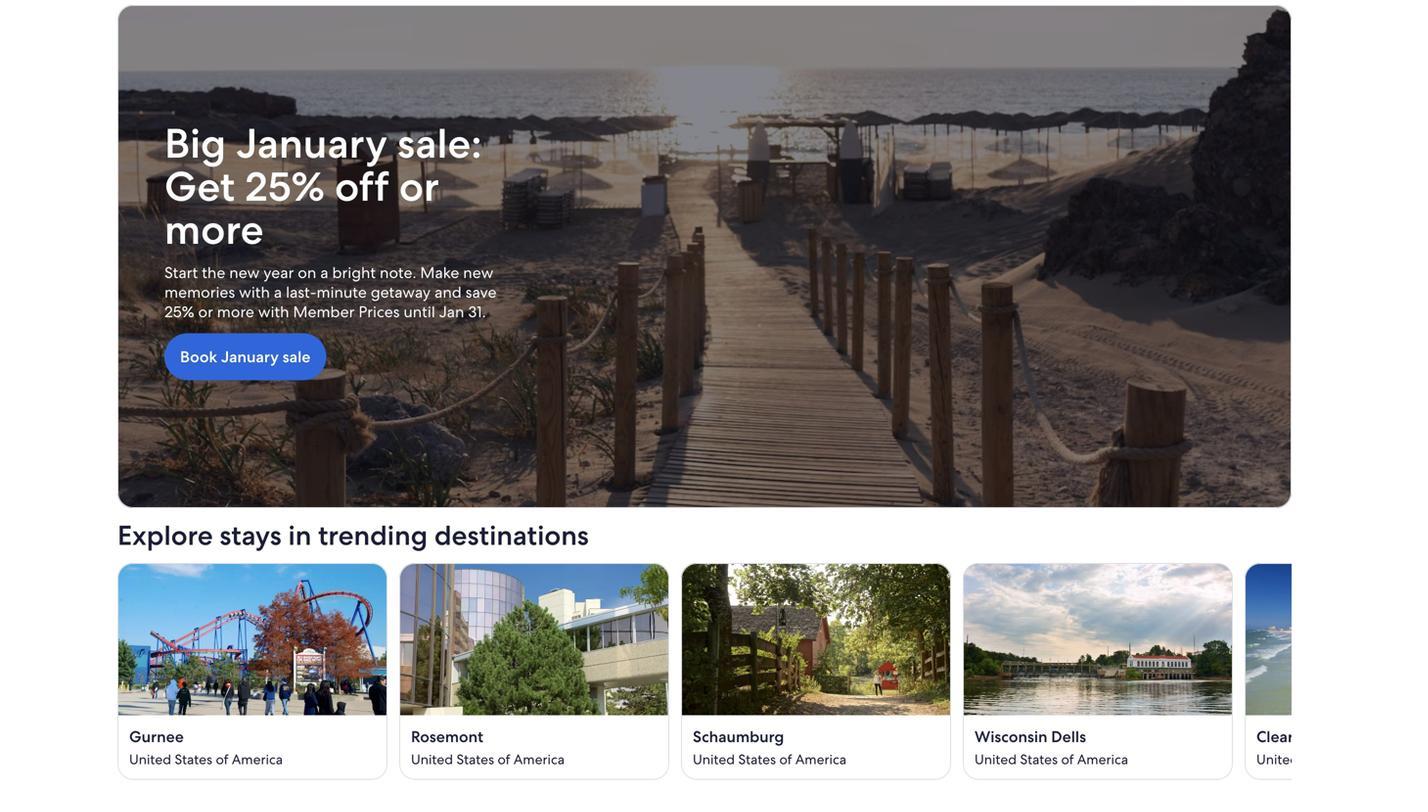 Task type: locate. For each thing, give the bounding box(es) containing it.
america inside rosemont united states of america
[[514, 750, 565, 768]]

united down the gurnee at the left of the page
[[129, 750, 171, 768]]

1 new from the left
[[229, 262, 260, 282]]

states inside schaumburg united states of america
[[739, 750, 776, 768]]

clearwater beach showing a coastal town and a sandy beach image
[[1245, 563, 1410, 715]]

1 of from the left
[[216, 750, 229, 768]]

more up the
[[164, 202, 264, 256]]

or right off
[[399, 159, 439, 212]]

united inside rosemont united states of america
[[411, 750, 453, 768]]

4 states from the left
[[1021, 750, 1058, 768]]

1 united from the left
[[129, 750, 171, 768]]

united inside schaumburg united states of america
[[693, 750, 735, 768]]

of inside schaumburg united states of america
[[780, 750, 793, 768]]

dells
[[1052, 726, 1087, 747]]

1 horizontal spatial new
[[463, 262, 494, 282]]

a
[[320, 262, 329, 282], [274, 282, 282, 302]]

january inside book january sale link
[[221, 346, 279, 367]]

new right the
[[229, 262, 260, 282]]

3 america from the left
[[796, 750, 847, 768]]

bright
[[332, 262, 376, 282]]

big
[[164, 116, 226, 169]]

2 america from the left
[[514, 750, 565, 768]]

of
[[216, 750, 229, 768], [498, 750, 511, 768], [780, 750, 793, 768], [1062, 750, 1075, 768], [1344, 750, 1357, 768]]

january inside big january sale: get 25% off or more start the new year on a bright note. make new memories with a last-minute getaway and save 25% or more with member prices until jan 31.
[[236, 116, 388, 169]]

states inside rosemont united states of america
[[457, 750, 494, 768]]

states down the gurnee at the left of the page
[[175, 750, 212, 768]]

or
[[399, 159, 439, 212], [198, 301, 213, 322]]

save
[[466, 282, 497, 302]]

new right 'and'
[[463, 262, 494, 282]]

getaway
[[371, 282, 431, 302]]

4 of from the left
[[1062, 750, 1075, 768]]

of inside rosemont united states of america
[[498, 750, 511, 768]]

states for schaumburg
[[739, 750, 776, 768]]

january
[[236, 116, 388, 169], [221, 346, 279, 367]]

new
[[229, 262, 260, 282], [463, 262, 494, 282]]

1 vertical spatial or
[[198, 301, 213, 322]]

more
[[164, 202, 264, 256], [217, 301, 254, 322]]

1 vertical spatial more
[[217, 301, 254, 322]]

25% down start
[[164, 301, 194, 322]]

gurnee
[[129, 726, 184, 747]]

5 states from the left
[[1303, 750, 1340, 768]]

states down the schaumburg
[[739, 750, 776, 768]]

2 united from the left
[[411, 750, 453, 768]]

america for schaumburg
[[796, 750, 847, 768]]

0 vertical spatial 25%
[[245, 159, 325, 212]]

clearwater
[[1257, 726, 1336, 747]]

of inside gurnee united states of america
[[216, 750, 229, 768]]

1 states from the left
[[175, 750, 212, 768]]

0 horizontal spatial new
[[229, 262, 260, 282]]

america inside gurnee united states of america
[[232, 750, 283, 768]]

united inside "clearwater beach united states of america"
[[1257, 750, 1299, 768]]

of inside "clearwater beach united states of america"
[[1344, 750, 1357, 768]]

4 america from the left
[[1078, 750, 1129, 768]]

3 of from the left
[[780, 750, 793, 768]]

united down the schaumburg
[[693, 750, 735, 768]]

1 vertical spatial january
[[221, 346, 279, 367]]

2 states from the left
[[457, 750, 494, 768]]

states down clearwater
[[1303, 750, 1340, 768]]

on
[[298, 262, 317, 282]]

states down the rosemont at the bottom left of the page
[[457, 750, 494, 768]]

explore stays in trending destinations
[[117, 518, 589, 553]]

january for book
[[221, 346, 279, 367]]

5 america from the left
[[1360, 750, 1410, 768]]

5 of from the left
[[1344, 750, 1357, 768]]

united
[[129, 750, 171, 768], [411, 750, 453, 768], [693, 750, 735, 768], [975, 750, 1017, 768], [1257, 750, 1299, 768]]

america inside wisconsin dells united states of america
[[1078, 750, 1129, 768]]

1 horizontal spatial a
[[320, 262, 329, 282]]

america for rosemont
[[514, 750, 565, 768]]

states for rosemont
[[457, 750, 494, 768]]

america inside schaumburg united states of america
[[796, 750, 847, 768]]

america inside "clearwater beach united states of america"
[[1360, 750, 1410, 768]]

book
[[180, 346, 217, 367]]

a right the on
[[320, 262, 329, 282]]

25%
[[245, 159, 325, 212], [164, 301, 194, 322]]

rosemont united states of america
[[411, 726, 565, 768]]

united inside gurnee united states of america
[[129, 750, 171, 768]]

wisconsin dells united states of america
[[975, 726, 1129, 768]]

rosemont
[[411, 726, 484, 747]]

prices
[[359, 301, 400, 322]]

states inside gurnee united states of america
[[175, 750, 212, 768]]

3 states from the left
[[739, 750, 776, 768]]

states
[[175, 750, 212, 768], [457, 750, 494, 768], [739, 750, 776, 768], [1021, 750, 1058, 768], [1303, 750, 1340, 768]]

3 united from the left
[[693, 750, 735, 768]]

0 vertical spatial january
[[236, 116, 388, 169]]

more down the
[[217, 301, 254, 322]]

with
[[239, 282, 270, 302], [258, 301, 289, 322]]

united down clearwater
[[1257, 750, 1299, 768]]

in
[[288, 518, 312, 553]]

big january sale: get 25% off or more start the new year on a bright note. make new memories with a last-minute getaway and save 25% or more with member prices until jan 31.
[[164, 116, 497, 322]]

0 horizontal spatial or
[[198, 301, 213, 322]]

25% left off
[[245, 159, 325, 212]]

show next card image
[[1281, 660, 1304, 683]]

1 america from the left
[[232, 750, 283, 768]]

with down the year
[[258, 301, 289, 322]]

a left the last-
[[274, 282, 282, 302]]

2 of from the left
[[498, 750, 511, 768]]

4 united from the left
[[975, 750, 1017, 768]]

0 horizontal spatial 25%
[[164, 301, 194, 322]]

rosemont image
[[399, 563, 670, 715]]

0 vertical spatial more
[[164, 202, 264, 256]]

of inside wisconsin dells united states of america
[[1062, 750, 1075, 768]]

make
[[420, 262, 460, 282]]

off
[[335, 159, 389, 212]]

1 horizontal spatial 25%
[[245, 159, 325, 212]]

last-
[[286, 282, 317, 302]]

or down the
[[198, 301, 213, 322]]

memories
[[164, 282, 235, 302]]

0 horizontal spatial a
[[274, 282, 282, 302]]

stays
[[220, 518, 282, 553]]

1 horizontal spatial or
[[399, 159, 439, 212]]

5 united from the left
[[1257, 750, 1299, 768]]

states inside "clearwater beach united states of america"
[[1303, 750, 1340, 768]]

book january sale link
[[164, 333, 326, 380]]

states down wisconsin
[[1021, 750, 1058, 768]]

united down the rosemont at the bottom left of the page
[[411, 750, 453, 768]]

start
[[164, 262, 198, 282]]

states inside wisconsin dells united states of america
[[1021, 750, 1058, 768]]

america for gurnee
[[232, 750, 283, 768]]

united down wisconsin
[[975, 750, 1017, 768]]

jan
[[439, 301, 465, 322]]

america
[[232, 750, 283, 768], [514, 750, 565, 768], [796, 750, 847, 768], [1078, 750, 1129, 768], [1360, 750, 1410, 768]]



Task type: vqa. For each thing, say whether or not it's contained in the screenshot.
'January' inside the Book January sale link
yes



Task type: describe. For each thing, give the bounding box(es) containing it.
of for schaumburg
[[780, 750, 793, 768]]

until
[[404, 301, 436, 322]]

united for rosemont
[[411, 750, 453, 768]]

book january sale
[[180, 346, 311, 367]]

schaumburg
[[693, 726, 785, 747]]

of for rosemont
[[498, 750, 511, 768]]

schaumburg which includes farmland as well as an individual femail image
[[681, 563, 952, 715]]

2 new from the left
[[463, 262, 494, 282]]

the
[[202, 262, 226, 282]]

beach
[[1340, 726, 1383, 747]]

31.
[[468, 301, 486, 322]]

six flags great america featuring rides image
[[117, 563, 388, 715]]

united inside wisconsin dells united states of america
[[975, 750, 1017, 768]]

0 vertical spatial or
[[399, 159, 439, 212]]

show previous card image
[[106, 660, 129, 683]]

and
[[435, 282, 462, 302]]

minute
[[317, 282, 367, 302]]

1 vertical spatial 25%
[[164, 301, 194, 322]]

travel sale activities deals image
[[117, 5, 1292, 508]]

schaumburg united states of america
[[693, 726, 847, 768]]

with right the
[[239, 282, 270, 302]]

destinations
[[435, 518, 589, 553]]

sale:
[[398, 116, 482, 169]]

explore
[[117, 518, 213, 553]]

january for big
[[236, 116, 388, 169]]

get
[[164, 159, 235, 212]]

gurnee united states of america
[[129, 726, 283, 768]]

united for schaumburg
[[693, 750, 735, 768]]

year
[[264, 262, 294, 282]]

member
[[293, 301, 355, 322]]

note.
[[380, 262, 417, 282]]

sale
[[283, 346, 311, 367]]

clearwater beach united states of america
[[1257, 726, 1410, 768]]

wisconsin
[[975, 726, 1048, 747]]

states for gurnee
[[175, 750, 212, 768]]

trending
[[318, 518, 428, 553]]

united for gurnee
[[129, 750, 171, 768]]

of for gurnee
[[216, 750, 229, 768]]



